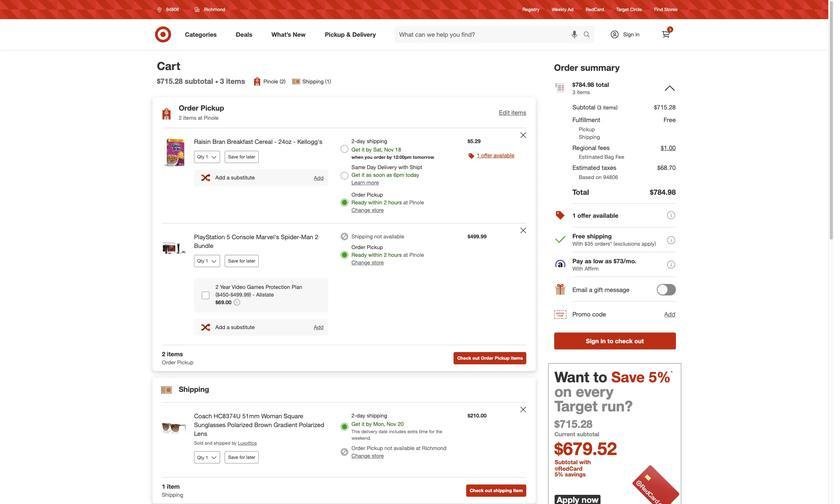 Task type: locate. For each thing, give the bounding box(es) containing it.
1 vertical spatial redcard
[[559, 465, 583, 472]]

save up run?
[[612, 368, 645, 386]]

get for coach hc8374u 51mm woman square sunglasses polarized brown gradient polarized lens
[[352, 421, 360, 427]]

estimated down regional fees at the top of the page
[[579, 154, 603, 160]]

at down shipping not available
[[403, 252, 408, 258]]

$68.70
[[658, 164, 676, 172]]

2 with from the top
[[573, 265, 583, 272]]

store down date
[[372, 453, 384, 459]]

subtotal
[[185, 77, 213, 85], [577, 431, 600, 438]]

- inside 2 year video games protection plan ($450-$499.99) - allstate
[[253, 291, 255, 298]]

you
[[365, 154, 373, 160]]

0 vertical spatial subtotal
[[185, 77, 213, 85]]

get inside same day delivery with shipt get it as soon as 6pm today learn more
[[352, 172, 360, 178]]

save for later down console
[[228, 258, 255, 264]]

save for later button down luxottica
[[225, 452, 259, 464]]

nov left 20
[[387, 421, 396, 427]]

taxes
[[602, 164, 617, 172]]

1 with from the top
[[573, 241, 583, 247]]

free inside free shipping with $35 orders* (exclusions apply)
[[573, 233, 585, 240]]

it up 'when'
[[362, 146, 365, 153]]

sign down promo code
[[586, 337, 599, 345]]

ready down shipping not available
[[352, 252, 367, 258]]

items inside "button"
[[511, 355, 523, 361]]

redcard link
[[586, 6, 604, 13]]

at down 6pm
[[403, 199, 408, 206]]

order inside '2 items order pickup'
[[162, 359, 176, 366]]

1 vertical spatial subtotal
[[555, 459, 578, 466]]

1 2- from the top
[[352, 138, 357, 144]]

1 it from the top
[[362, 146, 365, 153]]

subtotal up order pickup 2 items at pinole
[[185, 77, 213, 85]]

1 vertical spatial not
[[385, 445, 392, 451]]

pickup shipping
[[579, 126, 600, 140]]

with down pay
[[573, 265, 583, 272]]

0 vertical spatial in
[[635, 31, 640, 38]]

get up this
[[352, 421, 360, 427]]

shipping for 2-day shipping get it by mon, nov 20 this delivery date includes extra time for the weekend.
[[367, 412, 387, 419]]

out for items
[[473, 355, 480, 361]]

add a substitute down $69.00
[[215, 324, 255, 330]]

with left $35
[[573, 241, 583, 247]]

to right want
[[594, 368, 608, 386]]

pinole inside order pickup 2 items at pinole
[[204, 115, 219, 121]]

pickup inside order pickup 2 items at pinole
[[201, 104, 224, 112]]

1 vertical spatial substitute
[[231, 324, 255, 330]]

1 offer available inside cart item ready to fulfill group
[[477, 152, 514, 159]]

0 vertical spatial change store button
[[352, 206, 384, 214]]

change store button down learn more button
[[352, 206, 384, 214]]

pickup inside "button"
[[495, 355, 510, 361]]

hc8374u
[[214, 412, 241, 420]]

1 vertical spatial add button
[[664, 310, 676, 319]]

fee
[[616, 154, 624, 160]]

-
[[274, 138, 277, 146], [293, 138, 296, 146], [253, 291, 255, 298]]

$715.28 current subtotal $679.52
[[555, 417, 617, 460]]

sign in to check out button
[[554, 333, 676, 350]]

1 vertical spatial target
[[555, 398, 598, 415]]

nov for coach hc8374u 51mm woman square sunglasses polarized brown gradient polarized lens
[[387, 421, 396, 427]]

0 vertical spatial target
[[616, 7, 629, 12]]

cart item ready to fulfill group containing playstation 5 console marvel's spider-man 2 bundle
[[153, 224, 536, 345]]

1 vertical spatial 3
[[220, 77, 224, 85]]

1 horizontal spatial not
[[385, 445, 392, 451]]

1 later from the top
[[246, 154, 255, 160]]

94806
[[166, 7, 179, 12], [603, 174, 618, 180]]

at inside order pickup not available at richmond change store
[[416, 445, 421, 451]]

1 horizontal spatial item
[[513, 488, 523, 493]]

2 get from the top
[[352, 172, 360, 178]]

check inside button
[[470, 488, 484, 493]]

shipping inside cart item ready to fulfill group
[[352, 233, 373, 240]]

2 vertical spatial store
[[372, 453, 384, 459]]

0 vertical spatial get
[[352, 146, 360, 153]]

2 order pickup ready within 2 hours at pinole change store from the top
[[352, 244, 424, 266]]

list
[[253, 77, 331, 86]]

2 horizontal spatial out
[[635, 337, 644, 345]]

playstation 5 console marvel's spider-man 2 bundle link
[[194, 233, 329, 250]]

1 vertical spatial subtotal
[[577, 431, 600, 438]]

2 day from the top
[[357, 412, 365, 419]]

1 vertical spatial to
[[594, 368, 608, 386]]

$499.99
[[468, 233, 487, 240]]

richmond inside order pickup not available at richmond change store
[[422, 445, 447, 451]]

substitute
[[231, 174, 255, 181], [231, 324, 255, 330]]

delivery inside "link"
[[352, 30, 376, 38]]

find stores link
[[654, 6, 678, 13]]

0 vertical spatial check
[[457, 355, 471, 361]]

0 vertical spatial store
[[372, 207, 384, 213]]

pickup inside "link"
[[325, 30, 345, 38]]

luxottica link
[[238, 440, 257, 446]]

2 vertical spatial cart item ready to fulfill group
[[153, 403, 536, 478]]

1 store pickup radio from the top
[[341, 199, 348, 206]]

None radio
[[341, 145, 348, 153], [341, 172, 348, 180], [341, 423, 348, 431], [341, 145, 348, 153], [341, 172, 348, 180], [341, 423, 348, 431]]

1 offer available down total
[[573, 212, 619, 219]]

save for later button for breakfast
[[225, 151, 259, 163]]

get for raisin bran breakfast cereal - 24oz - kellogg's
[[352, 146, 360, 153]]

it inside 2-day shipping get it by sat, nov 18 when you order by 12:00pm tomorrow
[[362, 146, 365, 153]]

change right not available "radio"
[[352, 453, 370, 459]]

0 horizontal spatial item
[[167, 483, 180, 491]]

find stores
[[654, 7, 678, 12]]

1 vertical spatial $715.28
[[654, 104, 676, 111]]

later for breakfast
[[246, 154, 255, 160]]

redcard right ad
[[586, 7, 604, 12]]

not
[[374, 233, 382, 240], [385, 445, 392, 451]]

0 vertical spatial richmond
[[204, 7, 225, 12]]

2 save for later button from the top
[[225, 255, 259, 267]]

0 horizontal spatial 1 offer available
[[477, 152, 514, 159]]

nov inside 2-day shipping get it by sat, nov 18 when you order by 12:00pm tomorrow
[[384, 146, 394, 153]]

free for free shipping with $35 orders* (exclusions apply)
[[573, 233, 585, 240]]

shipping for 2-day shipping get it by sat, nov 18 when you order by 12:00pm tomorrow
[[367, 138, 387, 144]]

change down shipping not available
[[352, 259, 370, 266]]

day inside 2-day shipping get it by sat, nov 18 when you order by 12:00pm tomorrow
[[357, 138, 365, 144]]

deals
[[236, 30, 252, 38]]

2 2- from the top
[[352, 412, 357, 419]]

as up affirm
[[585, 257, 592, 265]]

$715.28 inside $715.28 current subtotal $679.52
[[555, 417, 593, 431]]

1 offer available
[[477, 152, 514, 159], [573, 212, 619, 219]]

3 cart item ready to fulfill group from the top
[[153, 403, 536, 478]]

estimated for estimated taxes
[[573, 164, 600, 172]]

pickup inside order pickup not available at richmond change store
[[367, 445, 383, 451]]

3 save for later from the top
[[228, 455, 255, 460]]

with inside free shipping with $35 orders* (exclusions apply)
[[573, 241, 583, 247]]

2 change store button from the top
[[352, 259, 384, 266]]

1 horizontal spatial 5%
[[649, 368, 671, 386]]

item inside 1 item shipping
[[167, 483, 180, 491]]

0 vertical spatial a
[[227, 174, 230, 181]]

2 vertical spatial $715.28
[[555, 417, 593, 431]]

on inside 'on every target run?'
[[555, 383, 572, 401]]

with up 6pm
[[398, 164, 408, 170]]

estimated
[[579, 154, 603, 160], [573, 164, 600, 172]]

check
[[615, 337, 633, 345]]

- right 24oz
[[293, 138, 296, 146]]

0 horizontal spatial not
[[374, 233, 382, 240]]

hours down 6pm
[[388, 199, 402, 206]]

- left 24oz
[[274, 138, 277, 146]]

save for later
[[228, 154, 255, 160], [228, 258, 255, 264], [228, 455, 255, 460]]

1 save for later from the top
[[228, 154, 255, 160]]

0 horizontal spatial 1
[[162, 483, 165, 491]]

0 vertical spatial subtotal
[[573, 104, 596, 111]]

richmond up categories "link"
[[204, 7, 225, 12]]

edit
[[499, 109, 510, 116]]

shipping not available
[[352, 233, 404, 240]]

video
[[232, 284, 245, 290]]

savings
[[565, 471, 586, 478]]

save for later button down breakfast
[[225, 151, 259, 163]]

get inside 2-day shipping get it by sat, nov 18 when you order by 12:00pm tomorrow
[[352, 146, 360, 153]]

check for items
[[457, 355, 471, 361]]

3 store from the top
[[372, 453, 384, 459]]

playstation 5 console marvel&#39;s spider-man 2 bundle image
[[159, 233, 189, 263]]

1 offer available button up free shipping with $35 orders* (exclusions apply)
[[554, 203, 676, 228]]

1 horizontal spatial free
[[664, 116, 676, 124]]

1 vertical spatial hours
[[388, 252, 402, 258]]

0 horizontal spatial polarized
[[227, 421, 253, 429]]

coach hc8374u 51mm woman square sunglasses polarized brown gradient polarized lens sold and shipped by luxottica
[[194, 412, 324, 446]]

subtotal
[[573, 104, 596, 111], [555, 459, 578, 466]]

3 for 3
[[669, 27, 671, 32]]

1 horizontal spatial in
[[635, 31, 640, 38]]

3 right $715.28 subtotal
[[220, 77, 224, 85]]

2 store pickup radio from the top
[[341, 251, 348, 259]]

2 inside playstation 5 console marvel's spider-man 2 bundle
[[315, 233, 318, 241]]

0 horizontal spatial $784.98
[[573, 81, 594, 88]]

2- up 'when'
[[352, 138, 357, 144]]

day up 'when'
[[357, 138, 365, 144]]

1 cart item ready to fulfill group from the top
[[153, 128, 536, 223]]

save for later down breakfast
[[228, 154, 255, 160]]

check inside "button"
[[457, 355, 471, 361]]

0 vertical spatial with
[[398, 164, 408, 170]]

0 horizontal spatial on
[[555, 383, 572, 401]]

1 vertical spatial cart item ready to fulfill group
[[153, 224, 536, 345]]

1 horizontal spatial sign
[[623, 31, 634, 38]]

1 horizontal spatial $715.28
[[555, 417, 593, 431]]

(2)
[[280, 78, 286, 85]]

kellogg's
[[297, 138, 322, 146]]

2-day shipping get it by sat, nov 18 when you order by 12:00pm tomorrow
[[352, 138, 434, 160]]

3 inside $784.98 total 3 items
[[573, 89, 576, 95]]

2 store from the top
[[372, 259, 384, 266]]

2 vertical spatial get
[[352, 421, 360, 427]]

it inside "2-day shipping get it by mon, nov 20 this delivery date includes extra time for the weekend."
[[362, 421, 365, 427]]

day
[[357, 138, 365, 144], [357, 412, 365, 419]]

order pickup ready within 2 hours at pinole change store for 2nd change store button from the bottom
[[352, 244, 424, 266]]

1 vertical spatial change
[[352, 259, 370, 266]]

2- for coach hc8374u 51mm woman square sunglasses polarized brown gradient polarized lens
[[352, 412, 357, 419]]

0 horizontal spatial richmond
[[204, 7, 225, 12]]

2 inside order pickup 2 items at pinole
[[179, 115, 182, 121]]

out inside "button"
[[473, 355, 480, 361]]

items inside '2 items order pickup'
[[167, 350, 183, 358]]

0 vertical spatial within
[[368, 199, 382, 206]]

substitute down breakfast
[[231, 174, 255, 181]]

change store button
[[352, 206, 384, 214], [352, 259, 384, 266], [352, 452, 384, 460]]

order pickup ready within 2 hours at pinole change store down shipping not available
[[352, 244, 424, 266]]

0 horizontal spatial free
[[573, 233, 585, 240]]

1 save for later button from the top
[[225, 151, 259, 163]]

free
[[664, 116, 676, 124], [573, 233, 585, 240]]

change
[[352, 207, 370, 213], [352, 259, 370, 266], [352, 453, 370, 459]]

$784.98
[[573, 81, 594, 88], [650, 188, 676, 196]]

affirm image
[[554, 259, 567, 271]]

1 get from the top
[[352, 146, 360, 153]]

available
[[494, 152, 514, 159], [593, 212, 619, 219], [384, 233, 404, 240], [394, 445, 415, 451]]

$715.28
[[157, 77, 183, 85], [654, 104, 676, 111], [555, 417, 593, 431]]

2 vertical spatial later
[[246, 455, 255, 460]]

subtotal up fulfillment in the top right of the page
[[573, 104, 596, 111]]

1 horizontal spatial 94806
[[603, 174, 618, 180]]

0 vertical spatial change
[[352, 207, 370, 213]]

0 horizontal spatial -
[[253, 291, 255, 298]]

on
[[596, 174, 602, 180], [555, 383, 572, 401]]

1 vertical spatial 2-
[[352, 412, 357, 419]]

in for sign in
[[635, 31, 640, 38]]

2 within from the top
[[368, 252, 382, 258]]

in down circle
[[635, 31, 640, 38]]

want
[[555, 368, 590, 386]]

0 vertical spatial redcard
[[586, 7, 604, 12]]

sign in
[[623, 31, 640, 38]]

0 vertical spatial 3
[[669, 27, 671, 32]]

$499.99)
[[231, 291, 251, 298]]

None radio
[[341, 233, 348, 240]]

$784.98 inside $784.98 total 3 items
[[573, 81, 594, 88]]

estimated bag fee
[[579, 154, 624, 160]]

pinole inside "list"
[[264, 78, 278, 85]]

0 vertical spatial to
[[608, 337, 614, 345]]

mon,
[[373, 421, 385, 427]]

delivery up soon
[[378, 164, 397, 170]]

0 vertical spatial substitute
[[231, 174, 255, 181]]

2 vertical spatial save for later
[[228, 455, 255, 460]]

nov
[[384, 146, 394, 153], [387, 421, 396, 427]]

a left gift
[[589, 286, 593, 294]]

0 vertical spatial day
[[357, 138, 365, 144]]

2- inside 2-day shipping get it by sat, nov 18 when you order by 12:00pm tomorrow
[[352, 138, 357, 144]]

nov for raisin bran breakfast cereal - 24oz - kellogg's
[[384, 146, 394, 153]]

at inside order pickup 2 items at pinole
[[198, 115, 202, 121]]

free for free
[[664, 116, 676, 124]]

ad
[[568, 7, 574, 12]]

1
[[477, 152, 480, 159], [573, 212, 576, 219], [162, 483, 165, 491]]

shipping inside button
[[493, 488, 512, 493]]

brown
[[254, 421, 272, 429]]

day inside "2-day shipping get it by mon, nov 20 this delivery date includes extra time for the weekend."
[[357, 412, 365, 419]]

it up learn more button
[[362, 172, 365, 178]]

later down playstation 5 console marvel's spider-man 2 bundle at the left top
[[246, 258, 255, 264]]

0 horizontal spatial offer
[[481, 152, 492, 159]]

0 vertical spatial 1 offer available button
[[477, 152, 514, 159]]

1 order pickup ready within 2 hours at pinole change store from the top
[[352, 191, 424, 213]]

to left check
[[608, 337, 614, 345]]

it
[[362, 146, 365, 153], [362, 172, 365, 178], [362, 421, 365, 427]]

1 horizontal spatial -
[[274, 138, 277, 146]]

by right shipped
[[232, 440, 237, 446]]

by right order
[[387, 154, 392, 160]]

1 vertical spatial offer
[[578, 212, 591, 219]]

later down luxottica link
[[246, 455, 255, 460]]

1 horizontal spatial polarized
[[299, 421, 324, 429]]

email a gift message
[[573, 286, 630, 294]]

store for 2nd change store button from the bottom
[[372, 259, 384, 266]]

Service plan checkbox
[[202, 292, 209, 299]]

order inside order pickup not available at richmond change store
[[352, 445, 365, 451]]

$1.00 button
[[661, 142, 676, 153]]

2 horizontal spatial $715.28
[[654, 104, 676, 111]]

day for raisin bran breakfast cereal - 24oz - kellogg's
[[357, 138, 365, 144]]

change store button down weekend. in the bottom left of the page
[[352, 452, 384, 460]]

save down shipped
[[228, 455, 238, 460]]

0 vertical spatial cart item ready to fulfill group
[[153, 128, 536, 223]]

change inside order pickup not available at richmond change store
[[352, 453, 370, 459]]

in inside button
[[601, 337, 606, 345]]

a down $69.00
[[227, 324, 230, 330]]

1 vertical spatial store
[[372, 259, 384, 266]]

get up learn on the left top
[[352, 172, 360, 178]]

orders*
[[595, 241, 612, 247]]

items)
[[603, 104, 618, 111]]

polarized down square
[[299, 421, 324, 429]]

on left "every"
[[555, 383, 572, 401]]

day
[[367, 164, 376, 170]]

2 it from the top
[[362, 172, 365, 178]]

soon
[[373, 172, 385, 178]]

target left circle
[[616, 7, 629, 12]]

items
[[226, 77, 245, 85], [577, 89, 590, 95], [511, 109, 526, 116], [183, 115, 196, 121], [167, 350, 183, 358], [511, 355, 523, 361]]

2- inside "2-day shipping get it by mon, nov 20 this delivery date includes extra time for the weekend."
[[352, 412, 357, 419]]

in
[[635, 31, 640, 38], [601, 337, 606, 345]]

2 cart item ready to fulfill group from the top
[[153, 224, 536, 345]]

3 up 'subtotal (3 items)'
[[573, 89, 576, 95]]

2 vertical spatial 3
[[573, 89, 576, 95]]

delivery right &
[[352, 30, 376, 38]]

order inside "button"
[[481, 355, 493, 361]]

within down shipping not available
[[368, 252, 382, 258]]

change down learn on the left top
[[352, 207, 370, 213]]

0 vertical spatial 1 offer available
[[477, 152, 514, 159]]

search
[[580, 31, 598, 39]]

94806 left richmond dropdown button
[[166, 7, 179, 12]]

24oz
[[278, 138, 292, 146]]

0 vertical spatial later
[[246, 154, 255, 160]]

it up the delivery
[[362, 421, 365, 427]]

run?
[[602, 398, 633, 415]]

by up the delivery
[[366, 421, 372, 427]]

regional fees
[[573, 144, 610, 151]]

later down raisin bran breakfast cereal - 24oz - kellogg's
[[246, 154, 255, 160]]

estimated for estimated bag fee
[[579, 154, 603, 160]]

2-
[[352, 138, 357, 144], [352, 412, 357, 419]]

12:00pm
[[393, 154, 412, 160]]

redcard down $679.52
[[559, 465, 583, 472]]

affirm image
[[555, 260, 566, 268]]

save for later button
[[225, 151, 259, 163], [225, 255, 259, 267], [225, 452, 259, 464]]

pinole
[[264, 78, 278, 85], [204, 115, 219, 121], [409, 199, 424, 206], [409, 252, 424, 258]]

2 vertical spatial change
[[352, 453, 370, 459]]

1 horizontal spatial richmond
[[422, 445, 447, 451]]

delivery for &
[[352, 30, 376, 38]]

sign for sign in to check out
[[586, 337, 599, 345]]

hours
[[388, 199, 402, 206], [388, 252, 402, 258]]

it inside same day delivery with shipt get it as soon as 6pm today learn more
[[362, 172, 365, 178]]

save for later down luxottica
[[228, 455, 255, 460]]

2- up this
[[352, 412, 357, 419]]

as left 6pm
[[387, 172, 392, 178]]

save for later for console
[[228, 258, 255, 264]]

1 substitute from the top
[[231, 174, 255, 181]]

1 vertical spatial out
[[473, 355, 480, 361]]

sign inside button
[[586, 337, 599, 345]]

1 horizontal spatial out
[[485, 488, 492, 493]]

for
[[240, 154, 245, 160], [240, 258, 245, 264], [429, 429, 435, 434], [240, 455, 245, 460]]

check out shipping item button
[[466, 485, 526, 497]]

weekend.
[[352, 435, 371, 441]]

2 vertical spatial it
[[362, 421, 365, 427]]

94806 down 'taxes'
[[603, 174, 618, 180]]

coach hc8374u 51mm woman square sunglasses polarized brown gradient polarized lens image
[[159, 412, 189, 443]]

tomorrow
[[413, 154, 434, 160]]

what's
[[272, 30, 291, 38]]

0 vertical spatial add a substitute
[[215, 174, 255, 181]]

1 vertical spatial order pickup ready within 2 hours at pinole change store
[[352, 244, 424, 266]]

2 vertical spatial a
[[227, 324, 230, 330]]

regional
[[573, 144, 597, 151]]

0 horizontal spatial 1 offer available button
[[477, 152, 514, 159]]

2 save for later from the top
[[228, 258, 255, 264]]

woman
[[261, 412, 282, 420]]

1 day from the top
[[357, 138, 365, 144]]

Store pickup radio
[[341, 199, 348, 206], [341, 251, 348, 259]]

get inside "2-day shipping get it by mon, nov 20 this delivery date includes extra time for the weekend."
[[352, 421, 360, 427]]

offer inside cart item ready to fulfill group
[[481, 152, 492, 159]]

pickup inside pickup shipping
[[579, 126, 595, 132]]

1 vertical spatial 1 offer available
[[573, 212, 619, 219]]

1 vertical spatial day
[[357, 412, 365, 419]]

nov inside "2-day shipping get it by mon, nov 20 this delivery date includes extra time for the weekend."
[[387, 421, 396, 427]]

store up shipping not available
[[372, 207, 384, 213]]

3 get from the top
[[352, 421, 360, 427]]

within for 3rd change store button from the bottom
[[368, 199, 382, 206]]

on down estimated taxes
[[596, 174, 602, 180]]

2 horizontal spatial 3
[[669, 27, 671, 32]]

store pickup radio for 3rd change store button from the bottom
[[341, 199, 348, 206]]

0 horizontal spatial 3
[[220, 77, 224, 85]]

shipping inside "2-day shipping get it by mon, nov 20 this delivery date includes extra time for the weekend."
[[367, 412, 387, 419]]

1 vertical spatial in
[[601, 337, 606, 345]]

2 vertical spatial save for later button
[[225, 452, 259, 464]]

3
[[669, 27, 671, 32], [220, 77, 224, 85], [573, 89, 576, 95]]

get up 'when'
[[352, 146, 360, 153]]

0 vertical spatial order pickup ready within 2 hours at pinole change store
[[352, 191, 424, 213]]

0 vertical spatial hours
[[388, 199, 402, 206]]

1 vertical spatial later
[[246, 258, 255, 264]]

polarized down the 51mm
[[227, 421, 253, 429]]

- down games
[[253, 291, 255, 298]]

delivery
[[361, 429, 377, 434]]

1 within from the top
[[368, 199, 382, 206]]

1 horizontal spatial delivery
[[378, 164, 397, 170]]

2
[[179, 115, 182, 121], [384, 199, 387, 206], [315, 233, 318, 241], [384, 252, 387, 258], [216, 284, 219, 290], [162, 350, 165, 358]]

5%
[[649, 368, 671, 386], [555, 471, 563, 478]]

order
[[554, 62, 578, 73], [179, 104, 199, 112], [352, 191, 365, 198], [352, 244, 365, 250], [481, 355, 493, 361], [162, 359, 176, 366], [352, 445, 365, 451]]

order pickup ready within 2 hours at pinole change store down more on the top of the page
[[352, 191, 424, 213]]

shipping for shipping (1)
[[302, 78, 324, 85]]

items inside $784.98 total 3 items
[[577, 89, 590, 95]]

subtotal right current
[[577, 431, 600, 438]]

a down breakfast
[[227, 174, 230, 181]]

subtotal up the 5% savings
[[555, 459, 578, 466]]

change store button down shipping not available
[[352, 259, 384, 266]]

1 store from the top
[[372, 207, 384, 213]]

delivery inside same day delivery with shipt get it as soon as 6pm today learn more
[[378, 164, 397, 170]]

none radio inside cart item ready to fulfill group
[[341, 233, 348, 240]]

add a substitute down breakfast
[[215, 174, 255, 181]]

3 items
[[220, 77, 245, 85]]

0 vertical spatial 1
[[477, 152, 480, 159]]

shipping inside free shipping with $35 orders* (exclusions apply)
[[587, 233, 612, 240]]

items inside order pickup 2 items at pinole
[[183, 115, 196, 121]]

hours down shipping not available
[[388, 252, 402, 258]]

gift
[[594, 286, 603, 294]]

0 horizontal spatial with
[[398, 164, 408, 170]]

1 vertical spatial 1
[[573, 212, 576, 219]]

lens
[[194, 430, 207, 437]]

for down console
[[240, 258, 245, 264]]

nov left 18
[[384, 146, 394, 153]]

within down more on the top of the page
[[368, 199, 382, 206]]

$784.98 down $68.70
[[650, 188, 676, 196]]

save for later button down console
[[225, 255, 259, 267]]

cart item ready to fulfill group
[[153, 128, 536, 223], [153, 224, 536, 345], [153, 403, 536, 478]]

with inside pay as low as $73/mo. with affirm
[[573, 265, 583, 272]]

0 vertical spatial 2-
[[352, 138, 357, 144]]

shipping for shipping not available
[[352, 233, 373, 240]]

3 change from the top
[[352, 453, 370, 459]]

1 inside cart item ready to fulfill group
[[477, 152, 480, 159]]

1 offer available button down $5.29
[[477, 152, 514, 159]]

1 offer available down $5.29
[[477, 152, 514, 159]]

1 horizontal spatial $784.98
[[650, 188, 676, 196]]

in left check
[[601, 337, 606, 345]]

with up savings
[[579, 459, 591, 466]]

by inside coach hc8374u 51mm woman square sunglasses polarized brown gradient polarized lens sold and shipped by luxottica
[[232, 440, 237, 446]]

substitute down $69.00
[[231, 324, 255, 330]]

day up this
[[357, 412, 365, 419]]

shipping inside 2-day shipping get it by sat, nov 18 when you order by 12:00pm tomorrow
[[367, 138, 387, 144]]

estimated up the based
[[573, 164, 600, 172]]

free up $35
[[573, 233, 585, 240]]

estimated taxes
[[573, 164, 617, 172]]

2 later from the top
[[246, 258, 255, 264]]

3 it from the top
[[362, 421, 365, 427]]

for left 'the'
[[429, 429, 435, 434]]

at down time
[[416, 445, 421, 451]]

at up the raisin
[[198, 115, 202, 121]]



Task type: vqa. For each thing, say whether or not it's contained in the screenshot.
Short within the the $5.60 reg $8.00 Sale Girls' Short Sleeve Pique Uniform Polo Shirt - Cat & Jack™
no



Task type: describe. For each thing, give the bounding box(es) containing it.
check for item
[[470, 488, 484, 493]]

free shipping with $35 orders* (exclusions apply)
[[573, 233, 656, 247]]

check out shipping item
[[470, 488, 523, 493]]

every
[[576, 383, 614, 401]]

pay as low as $73/mo. with affirm
[[573, 257, 637, 272]]

circle
[[630, 7, 642, 12]]

current
[[555, 431, 576, 438]]

for down luxottica
[[240, 455, 245, 460]]

store for 3rd change store button from the bottom
[[372, 207, 384, 213]]

raisin bran breakfast cereal - 24oz - kellogg's link
[[194, 137, 329, 146]]

within for 2nd change store button from the bottom
[[368, 252, 382, 258]]

summary
[[581, 62, 620, 73]]

man
[[301, 233, 313, 241]]

94806 button
[[152, 3, 187, 16]]

what's new link
[[265, 26, 315, 43]]

1 add a substitute from the top
[[215, 174, 255, 181]]

coach hc8374u 51mm woman square sunglasses polarized brown gradient polarized lens link
[[194, 412, 329, 438]]

save down 5
[[228, 258, 238, 264]]

same
[[352, 164, 365, 170]]

raisin bran breakfast cereal - 24oz - kellogg's
[[194, 138, 322, 146]]

1 inside 1 item shipping
[[162, 483, 165, 491]]

0 vertical spatial 5%
[[649, 368, 671, 386]]

store pickup radio for 2nd change store button from the bottom
[[341, 251, 348, 259]]

subtotal inside $715.28 current subtotal $679.52
[[577, 431, 600, 438]]

1 change store button from the top
[[352, 206, 384, 214]]

2 hours from the top
[[388, 252, 402, 258]]

want to save 5% *
[[555, 368, 673, 386]]

1 ready from the top
[[352, 199, 367, 206]]

low
[[594, 257, 604, 265]]

not available radio
[[341, 448, 348, 456]]

based on 94806
[[579, 174, 618, 180]]

($450-
[[216, 291, 231, 298]]

0 vertical spatial add button
[[313, 174, 324, 181]]

1 horizontal spatial redcard
[[586, 7, 604, 12]]

sign for sign in
[[623, 31, 634, 38]]

6pm
[[394, 172, 404, 178]]

square
[[284, 412, 303, 420]]

1 vertical spatial 5%
[[555, 471, 563, 478]]

playstation 5 console marvel's spider-man 2 bundle
[[194, 233, 318, 250]]

94806 inside dropdown button
[[166, 7, 179, 12]]

target inside 'on every target run?'
[[555, 398, 598, 415]]

by up you
[[366, 146, 372, 153]]

promo code
[[573, 311, 606, 318]]

sat,
[[373, 146, 383, 153]]

day for coach hc8374u 51mm woman square sunglasses polarized brown gradient polarized lens
[[357, 412, 365, 419]]

to inside button
[[608, 337, 614, 345]]

1 change from the top
[[352, 207, 370, 213]]

in for sign in to check out
[[601, 337, 606, 345]]

allstate
[[256, 291, 274, 298]]

stores
[[664, 7, 678, 12]]

(3
[[597, 104, 602, 111]]

bran
[[212, 138, 225, 146]]

(1)
[[325, 78, 331, 85]]

subtotal with
[[555, 459, 593, 466]]

What can we help you find? suggestions appear below search field
[[395, 26, 585, 43]]

$784.98 for $784.98 total 3 items
[[573, 81, 594, 88]]

check out order pickup items button
[[454, 352, 526, 364]]

playstation
[[194, 233, 225, 241]]

fees
[[598, 144, 610, 151]]

5
[[227, 233, 230, 241]]

order summary
[[554, 62, 620, 73]]

registry link
[[523, 6, 540, 13]]

1 item shipping
[[162, 483, 183, 498]]

it for raisin bran breakfast cereal - 24oz - kellogg's
[[362, 146, 365, 153]]

edit items button
[[499, 108, 526, 117]]

bundle
[[194, 242, 213, 250]]

&
[[346, 30, 351, 38]]

as right low
[[605, 257, 612, 265]]

registry
[[523, 7, 540, 12]]

1 vertical spatial 94806
[[603, 174, 618, 180]]

items inside 'dropdown button'
[[511, 109, 526, 116]]

2 inside 2 year video games protection plan ($450-$499.99) - allstate
[[216, 284, 219, 290]]

target circle link
[[616, 6, 642, 13]]

order inside order pickup 2 items at pinole
[[179, 104, 199, 112]]

1 vertical spatial 1 offer available button
[[554, 203, 676, 228]]

as down day
[[366, 172, 372, 178]]

time
[[419, 429, 428, 434]]

2 inside '2 items order pickup'
[[162, 350, 165, 358]]

order
[[374, 154, 386, 160]]

richmond button
[[190, 3, 230, 16]]

2 year video games protection plan ($450-$499.99) - allstate
[[216, 284, 302, 298]]

2 horizontal spatial -
[[293, 138, 296, 146]]

pickup & delivery link
[[318, 26, 386, 43]]

1 horizontal spatial target
[[616, 7, 629, 12]]

pay
[[573, 257, 583, 265]]

save for later button for console
[[225, 255, 259, 267]]

order pickup ready within 2 hours at pinole change store for 3rd change store button from the bottom
[[352, 191, 424, 213]]

weekly ad
[[552, 7, 574, 12]]

2 substitute from the top
[[231, 324, 255, 330]]

later for console
[[246, 258, 255, 264]]

subtotal for subtotal (3 items)
[[573, 104, 596, 111]]

games
[[247, 284, 264, 290]]

2 horizontal spatial 1
[[573, 212, 576, 219]]

with inside same day delivery with shipt get it as soon as 6pm today learn more
[[398, 164, 408, 170]]

2 add a substitute from the top
[[215, 324, 255, 330]]

coach
[[194, 412, 212, 420]]

delivery for day
[[378, 164, 397, 170]]

cart item ready to fulfill group containing coach hc8374u 51mm woman square sunglasses polarized brown gradient polarized lens
[[153, 403, 536, 478]]

raisin bran breakfast cereal - 24oz - kellogg's image
[[159, 137, 189, 168]]

for inside "2-day shipping get it by mon, nov 20 this delivery date includes extra time for the weekend."
[[429, 429, 435, 434]]

3 later from the top
[[246, 455, 255, 460]]

on every target run?
[[555, 383, 633, 415]]

based
[[579, 174, 594, 180]]

0 vertical spatial out
[[635, 337, 644, 345]]

edit items
[[499, 109, 526, 116]]

learn more button
[[352, 179, 379, 186]]

marvel's
[[256, 233, 279, 241]]

save down breakfast
[[228, 154, 238, 160]]

subtotal for subtotal with
[[555, 459, 578, 466]]

target circle
[[616, 7, 642, 12]]

1 horizontal spatial 1 offer available
[[573, 212, 619, 219]]

item inside check out shipping item button
[[513, 488, 523, 493]]

richmond inside dropdown button
[[204, 7, 225, 12]]

$784.98 total 3 items
[[573, 81, 609, 95]]

0 horizontal spatial subtotal
[[185, 77, 213, 85]]

list containing pinole (2)
[[253, 77, 331, 86]]

2 polarized from the left
[[299, 421, 324, 429]]

total
[[596, 81, 609, 88]]

it for coach hc8374u 51mm woman square sunglasses polarized brown gradient polarized lens
[[362, 421, 365, 427]]

year
[[220, 284, 230, 290]]

pickup inside '2 items order pickup'
[[177, 359, 193, 366]]

store inside order pickup not available at richmond change store
[[372, 453, 384, 459]]

2 vertical spatial add button
[[313, 324, 324, 331]]

$715.28 for $715.28
[[654, 104, 676, 111]]

weekly ad link
[[552, 6, 574, 13]]

$784.98 for $784.98
[[650, 188, 676, 196]]

1 vertical spatial a
[[589, 286, 593, 294]]

categories
[[185, 30, 217, 38]]

shipping for check out shipping item
[[493, 488, 512, 493]]

2 items order pickup
[[162, 350, 193, 366]]

when
[[352, 154, 363, 160]]

includes
[[389, 429, 406, 434]]

for down breakfast
[[240, 154, 245, 160]]

pickup & delivery
[[325, 30, 376, 38]]

subtotal (3 items)
[[573, 104, 618, 111]]

today
[[406, 172, 419, 178]]

deals link
[[229, 26, 262, 43]]

message
[[605, 286, 630, 294]]

2-day shipping get it by mon, nov 20 this delivery date includes extra time for the weekend.
[[352, 412, 442, 441]]

luxottica
[[238, 440, 257, 446]]

2 change from the top
[[352, 259, 370, 266]]

1 vertical spatial with
[[579, 459, 591, 466]]

0 vertical spatial not
[[374, 233, 382, 240]]

by inside "2-day shipping get it by mon, nov 20 this delivery date includes extra time for the weekend."
[[366, 421, 372, 427]]

save for later for breakfast
[[228, 154, 255, 160]]

1 horizontal spatial offer
[[578, 212, 591, 219]]

more
[[367, 179, 379, 186]]

available inside order pickup not available at richmond change store
[[394, 445, 415, 451]]

3 change store button from the top
[[352, 452, 384, 460]]

3 for 3 items
[[220, 77, 224, 85]]

2- for raisin bran breakfast cereal - 24oz - kellogg's
[[352, 138, 357, 144]]

$73/mo.
[[614, 257, 637, 265]]

pinole (2)
[[264, 78, 286, 85]]

cart item ready to fulfill group containing raisin bran breakfast cereal - 24oz - kellogg's
[[153, 128, 536, 223]]

shipt
[[410, 164, 422, 170]]

date
[[379, 429, 388, 434]]

2 ready from the top
[[352, 252, 367, 258]]

$1.00
[[661, 144, 676, 151]]

email
[[573, 286, 588, 294]]

apply)
[[642, 241, 656, 247]]

categories link
[[178, 26, 226, 43]]

not inside order pickup not available at richmond change store
[[385, 445, 392, 451]]

$715.28 for $715.28 current subtotal $679.52
[[555, 417, 593, 431]]

fulfillment
[[573, 116, 601, 124]]

search button
[[580, 26, 598, 44]]

1 hours from the top
[[388, 199, 402, 206]]

$715.28 for $715.28 subtotal
[[157, 77, 183, 85]]

0 vertical spatial on
[[596, 174, 602, 180]]

shipping for shipping
[[179, 385, 209, 394]]

find
[[654, 7, 663, 12]]

1 polarized from the left
[[227, 421, 253, 429]]

3 save for later button from the top
[[225, 452, 259, 464]]

out for item
[[485, 488, 492, 493]]



